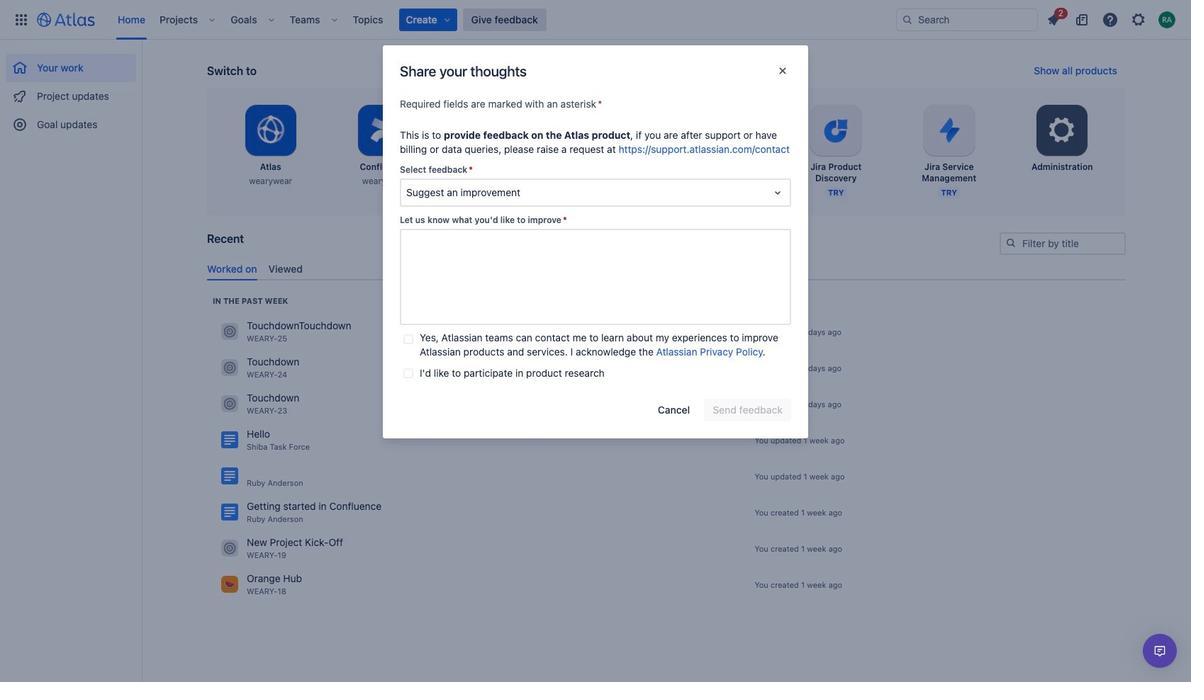 Task type: describe. For each thing, give the bounding box(es) containing it.
search image
[[1005, 238, 1017, 249]]

open image
[[769, 184, 786, 201]]

1 confluence image from the top
[[221, 432, 238, 449]]

2 confluence image from the top
[[221, 468, 238, 485]]

1 townsquare image from the top
[[221, 324, 238, 341]]

close modal image
[[774, 62, 791, 79]]

4 townsquare image from the top
[[221, 577, 238, 594]]

top element
[[9, 0, 896, 39]]

2 townsquare image from the top
[[221, 360, 238, 377]]



Task type: locate. For each thing, give the bounding box(es) containing it.
2 vertical spatial confluence image
[[221, 504, 238, 521]]

help image
[[1102, 11, 1119, 28]]

townsquare image
[[221, 324, 238, 341], [221, 360, 238, 377], [221, 541, 238, 558], [221, 577, 238, 594]]

3 townsquare image from the top
[[221, 541, 238, 558]]

None text field
[[400, 229, 791, 325]]

0 vertical spatial confluence image
[[221, 432, 238, 449]]

heading
[[213, 296, 288, 307]]

confluence image
[[221, 432, 238, 449], [221, 468, 238, 485], [221, 504, 238, 521]]

3 confluence image from the top
[[221, 504, 238, 521]]

Filter by title field
[[1001, 234, 1124, 254]]

Search field
[[896, 8, 1038, 31]]

townsquare image
[[221, 396, 238, 413]]

banner
[[0, 0, 1191, 40]]

open intercom messenger image
[[1151, 643, 1168, 660]]

tab list
[[201, 257, 1132, 281]]

group
[[6, 40, 136, 143]]

search image
[[902, 14, 913, 25]]

1 vertical spatial confluence image
[[221, 468, 238, 485]]

None search field
[[896, 8, 1038, 31]]

settings image
[[1045, 113, 1079, 147]]



Task type: vqa. For each thing, say whether or not it's contained in the screenshot.
Help image
yes



